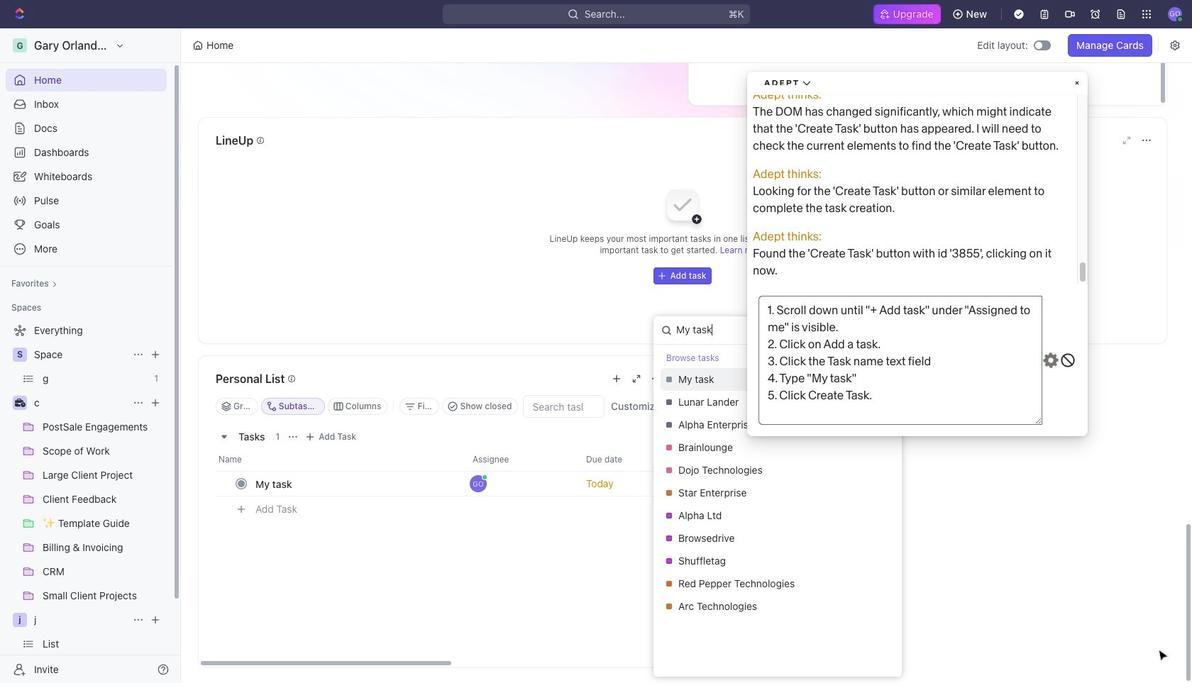 Task type: locate. For each thing, give the bounding box(es) containing it.
Search for task (or subtask) name, ID, or URL text field
[[654, 317, 839, 344]]

Search tasks... text field
[[524, 396, 604, 417]]

space, , element
[[13, 348, 27, 362]]

sidebar navigation
[[0, 28, 181, 684]]

tree
[[6, 319, 167, 684]]



Task type: describe. For each thing, give the bounding box(es) containing it.
j, , element
[[13, 613, 27, 627]]

business time image
[[15, 399, 25, 407]]

tree inside sidebar navigation
[[6, 319, 167, 684]]



Task type: vqa. For each thing, say whether or not it's contained in the screenshot.
Search for task (or subtask) name, ID, or URL text box
yes



